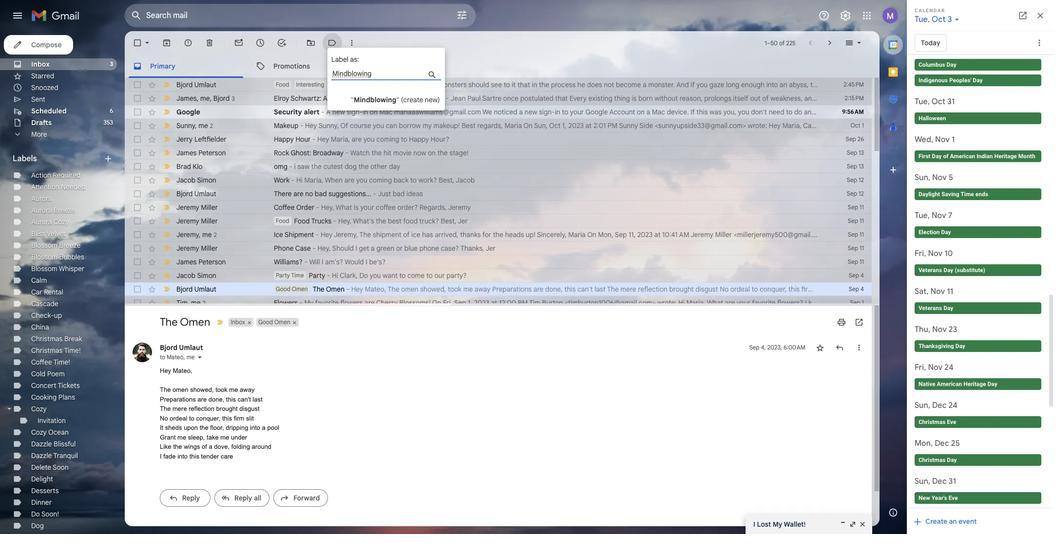 Task type: describe. For each thing, give the bounding box(es) containing it.
bjord for sep 12
[[176, 190, 193, 198]]

bjord umlaut for sep 4
[[176, 285, 216, 294]]

0 horizontal spatial oct
[[549, 121, 561, 130]]

prolongs
[[704, 94, 731, 103]]

hey, up jeremy,
[[338, 217, 352, 226]]

blossoms!
[[399, 299, 431, 308]]

the right saw
[[311, 162, 322, 171]]

starred
[[31, 72, 54, 80]]

watch
[[350, 149, 370, 157]]

poem
[[47, 370, 65, 379]]

2 vertical spatial is
[[870, 299, 875, 308]]

1 horizontal spatial pm
[[608, 121, 618, 130]]

like
[[160, 444, 171, 451]]

sep 4, 2023, 6:00 am cell
[[749, 343, 806, 353]]

<mariaaawilliam
[[1009, 94, 1053, 103]]

james peterson for rock ghost: broadway
[[176, 149, 226, 157]]

makeup
[[274, 121, 298, 130]]

you down the be's?
[[370, 271, 381, 280]]

the right has
[[880, 231, 891, 239]]

1 horizontal spatial is
[[632, 94, 637, 103]]

- left just
[[373, 190, 376, 198]]

you right if
[[697, 80, 708, 89]]

i left get
[[356, 244, 357, 253]]

under
[[231, 434, 247, 441]]

2 horizontal spatial pm
[[952, 94, 962, 103]]

2 favorite from the left
[[752, 299, 776, 308]]

2023 left 2:01
[[568, 121, 584, 130]]

0 horizontal spatial what
[[336, 203, 352, 212]]

to inside "the omen showed, took me away preparations are done, this can't last the mere reflection brought disgust no ordeal to conquer, this firm slit it sheds upon the floor, dripping into a pool grant me sleep, take me under like the wings of a dove, folding around i fade into this tender care"
[[189, 415, 194, 422]]

want
[[383, 271, 398, 280]]

353
[[103, 119, 113, 126]]

sheds inside "the omen showed, took me away preparations are done, this can't last the mere reflection brought disgust no ordeal to conquer, this firm slit it sheds upon the floor, dripping into a pool grant me sleep, take me under like the wings of a dove, folding around i fade into this tender care"
[[165, 425, 182, 432]]

the up "grant"
[[160, 406, 171, 413]]

2 horizontal spatial on
[[637, 108, 645, 116]]

labels heading
[[13, 154, 103, 164]]

the up get
[[359, 231, 371, 239]]

older image
[[825, 38, 835, 48]]

if
[[691, 80, 695, 89]]

12 for there are no bad suggestions... - just bad ideas
[[859, 190, 864, 197]]

13 for rock ghost: broadway - watch the hit movie now on the stage!
[[859, 149, 864, 156]]

regards,
[[420, 203, 447, 212]]

omen inside "the omen showed, took me away preparations are done, this can't last the mere reflection brought disgust no ordeal to conquer, this firm slit it sheds upon the floor, dripping into a pool grant me sleep, take me under like the wings of a dove, folding around i fade into this tender care"
[[173, 387, 188, 394]]

0 horizontal spatial that
[[518, 80, 530, 89]]

close image
[[859, 521, 867, 529]]

2 horizontal spatial sunny
[[921, 121, 940, 130]]

sep 11 for blue
[[848, 245, 864, 252]]

Label-as menu open text field
[[331, 68, 460, 80]]

conquer, inside "the omen showed, took me away preparations are done, this can't last the mere reflection brought disgust no ordeal to conquer, this firm slit it sheds upon the floor, dripping into a pool grant me sleep, take me under like the wings of a dove, folding around i fade into this tender care"
[[196, 415, 220, 422]]

no inside row
[[720, 285, 729, 294]]

coming for back
[[369, 176, 392, 185]]

1 horizontal spatial slit
[[816, 285, 824, 294]]

1 horizontal spatial floor,
[[882, 285, 897, 294]]

tab list right has
[[880, 31, 907, 500]]

bjord for sep 4
[[176, 285, 193, 294]]

blossom whisper
[[31, 265, 84, 273]]

get
[[359, 244, 369, 253]]

my
[[423, 121, 432, 130]]

sep 11 for arrived,
[[848, 231, 864, 238]]

aurora breeze
[[31, 206, 75, 215]]

coffee for coffee time!
[[31, 358, 52, 367]]

sent link
[[31, 95, 45, 104]]

hey, up williams? - will i am's? would i be's?
[[318, 244, 331, 253]]

support image
[[818, 10, 830, 21]]

process
[[551, 80, 576, 89]]

your up what's
[[360, 203, 374, 212]]

- down trucks
[[316, 231, 319, 239]]

15 row from the top
[[125, 269, 872, 283]]

sep 12 for work - hi maria, when are you coming back to work? best, jacob
[[847, 176, 864, 184]]

delete image
[[205, 38, 214, 48]]

1 horizontal spatial what
[[707, 299, 723, 308]]

the right the "like"
[[173, 444, 182, 451]]

0 horizontal spatial sincerely,
[[537, 231, 567, 239]]

2 horizontal spatial wrote:
[[831, 231, 850, 239]]

omen for the omen
[[180, 316, 210, 329]]

coffee
[[376, 203, 396, 212]]

promotions tab
[[248, 55, 371, 78]]

add to tasks image
[[277, 38, 287, 48]]

miller for 13th row
[[201, 244, 218, 253]]

reply for reply
[[182, 494, 200, 503]]

move to image
[[306, 38, 316, 48]]

2 vertical spatial pm
[[518, 299, 528, 308]]

needed
[[61, 183, 85, 192]]

i left lost
[[753, 521, 755, 529]]

the right dog
[[359, 162, 369, 171]]

i right the can
[[817, 121, 819, 130]]

2 horizontal spatial oct
[[893, 94, 904, 103]]

0 vertical spatial 1
[[765, 39, 767, 47]]

ordeal inside row
[[730, 285, 750, 294]]

2:01
[[593, 121, 606, 130]]

i left the know
[[805, 299, 807, 308]]

bjord for 2:45 pm
[[176, 80, 193, 89]]

the left 'abyss'
[[811, 80, 821, 89]]

invitation
[[38, 417, 66, 425]]

sep 13 for omg - i saw the cutest dog the other day
[[847, 163, 864, 170]]

your left flowers?
[[737, 299, 751, 308]]

1 horizontal spatial brought
[[669, 285, 694, 294]]

at left "12:00"
[[491, 299, 497, 308]]

sep 12 for there are no bad suggestions... - just bad ideas
[[847, 190, 864, 197]]

jeremy miller for coffee order
[[176, 203, 218, 212]]

1 horizontal spatial oct
[[851, 122, 860, 129]]

christmas time! link
[[31, 347, 81, 355]]

wallet!
[[784, 521, 806, 529]]

showed, inside "the omen showed, took me away preparations are done, this can't last the mere reflection brought disgust no ordeal to conquer, this firm slit it sheds upon the floor, dripping into a pool grant me sleep, take me under like the wings of a dove, folding around i fade into this tender care"
[[190, 387, 214, 394]]

the down hey mateo,
[[160, 387, 171, 394]]

jeremy miller for phone case
[[176, 244, 218, 253]]

10:41
[[662, 231, 678, 239]]

report spam image
[[183, 38, 193, 48]]

26
[[858, 135, 864, 143]]

1 horizontal spatial preparations
[[492, 285, 532, 294]]

2 horizontal spatial in
[[555, 108, 560, 116]]

- up hour
[[300, 121, 303, 130]]

bjord up mateo
[[160, 344, 177, 352]]

dinner link
[[31, 499, 52, 507]]

14 row from the top
[[125, 255, 872, 269]]

dazzle tranquil link
[[31, 452, 78, 461]]

fri,
[[443, 299, 453, 308]]

took inside row
[[448, 285, 462, 294]]

Not starred checkbox
[[815, 343, 825, 353]]

postulated
[[520, 94, 554, 103]]

1 if from the left
[[691, 108, 695, 116]]

take
[[207, 434, 219, 441]]

2023 right 3,
[[913, 94, 929, 103]]

i left the be's?
[[366, 258, 367, 267]]

conquer, inside row
[[760, 285, 787, 294]]

hey down trucks
[[321, 231, 333, 239]]

2 sign- from the left
[[539, 108, 555, 116]]

1 horizontal spatial back
[[870, 80, 885, 89]]

0 vertical spatial cozy
[[53, 218, 69, 227]]

makeup!
[[434, 121, 460, 130]]

2 happy from the left
[[409, 135, 429, 144]]

desserts link
[[31, 487, 59, 496]]

2 horizontal spatial maria
[[964, 94, 981, 103]]

0 horizontal spatial 1,
[[468, 299, 472, 308]]

you up rock ghost: broadway - watch the hit movie now on the stage!
[[364, 135, 375, 144]]

0 horizontal spatial mateo,
[[173, 368, 192, 375]]

1 horizontal spatial party
[[309, 271, 325, 280]]

sleep,
[[188, 434, 205, 441]]

- down williams? - will i am's? would i be's?
[[327, 271, 330, 280]]

row containing brad klo
[[125, 160, 872, 174]]

on left sun,
[[524, 121, 533, 130]]

without
[[655, 94, 678, 103]]

blossom for blossom whisper
[[31, 265, 57, 273]]

fade
[[163, 453, 176, 460]]

coffee for coffee order - hey, what is your coffee order? regards, jeremy
[[274, 203, 295, 212]]

it inside "the omen showed, took me away preparations are done, this can't last the mere reflection brought disgust no ordeal to conquer, this firm slit it sheds upon the floor, dripping into a pool grant me sleep, take me under like the wings of a dove, folding around i fade into this tender care"
[[160, 425, 163, 432]]

2 horizontal spatial and
[[908, 299, 919, 308]]

aurora link
[[31, 194, 52, 203]]

interesting
[[296, 81, 324, 88]]

0 horizontal spatial hi
[[296, 176, 303, 185]]

check-
[[31, 311, 54, 320]]

sep 26
[[846, 135, 864, 143]]

at left 2:01
[[586, 121, 592, 130]]

omg - i saw the cutest dog the other day
[[274, 162, 400, 171]]

1 horizontal spatial dripping
[[899, 285, 925, 294]]

1 for can
[[862, 122, 864, 129]]

we'll
[[854, 108, 868, 116]]

1 horizontal spatial tim
[[529, 299, 540, 308]]

advanced search options image
[[452, 5, 472, 25]]

jean
[[451, 94, 466, 103]]

my for favorite
[[304, 299, 314, 308]]

0 horizontal spatial on
[[370, 108, 378, 116]]

security alert - a new sign-in on mac mariaaawilliams@gmail.com we noticed a new sign-in to your google account on a mac device. if this was you, you don't need to do anything. if not, we'll help you secure
[[274, 108, 919, 116]]

ordeal inside "the omen showed, took me away preparations are done, this can't last the mere reflection brought disgust no ordeal to conquer, this firm slit it sheds upon the floor, dripping into a pool grant me sleep, take me under like the wings of a dove, folding around i fade into this tender care"
[[170, 415, 187, 422]]

0 horizontal spatial sunny
[[176, 121, 195, 130]]

1 gaze from the left
[[710, 80, 724, 89]]

2 horizontal spatial hi
[[678, 299, 685, 308]]

omen for good omen the omen - hey mateo, the omen showed, took me away preparations are done, this can't last the mere reflection brought disgust no ordeal to conquer, this firm slit it sheds upon the floor, dripping into a
[[292, 286, 308, 293]]

row containing jerry leftfielder
[[125, 133, 872, 146]]

long
[[726, 80, 740, 89]]

the left heads
[[493, 231, 503, 239]]

0 vertical spatial mateo,
[[365, 285, 386, 294]]

you,
[[723, 108, 736, 116]]

it inside row
[[826, 285, 830, 294]]

- left jean
[[446, 94, 449, 103]]

1 horizontal spatial upon
[[852, 285, 868, 294]]

all
[[254, 494, 261, 503]]

1 horizontal spatial jer
[[486, 244, 496, 253]]

- right order
[[316, 203, 319, 212]]

11,
[[629, 231, 636, 239]]

, for jeremy
[[199, 230, 200, 239]]

0 vertical spatial best,
[[439, 176, 454, 185]]

side
[[640, 121, 653, 130]]

1 horizontal spatial that
[[555, 94, 568, 103]]

archive image
[[162, 38, 172, 48]]

sun,
[[534, 121, 548, 130]]

1 horizontal spatial in
[[532, 80, 537, 89]]

around
[[252, 444, 272, 451]]

11 for blue
[[860, 245, 864, 252]]

1 borrow from the left
[[399, 121, 421, 130]]

reflection inside "the omen showed, took me away preparations are done, this can't last the mere reflection brought disgust no ordeal to conquer, this firm slit it sheds upon the floor, dripping into a pool grant me sleep, take me under like the wings of a dove, folding around i fade into this tender care"
[[189, 406, 214, 413]]

1 horizontal spatial away
[[475, 285, 491, 294]]

- left i
[[289, 162, 292, 171]]

our
[[434, 271, 445, 280]]

0 vertical spatial 1,
[[562, 121, 567, 130]]

good for good omen
[[258, 319, 273, 326]]

hey, left has
[[852, 231, 865, 239]]

2023 left "12:00"
[[474, 299, 489, 308]]

time! for coffee time!
[[53, 358, 70, 367]]

good omen the omen - hey mateo, the omen showed, took me away preparations are done, this can't last the mere reflection brought disgust no ordeal to conquer, this firm slit it sheds upon the floor, dripping into a
[[276, 285, 944, 294]]

jeremy , me 2
[[176, 230, 217, 239]]

sep 11 for jeremy
[[848, 204, 864, 211]]

- left a
[[321, 108, 324, 116]]

13 for omg - i saw the cutest dog the other day
[[859, 163, 864, 170]]

3 inside 'labels' navigation
[[110, 60, 113, 68]]

Search mail text field
[[146, 11, 429, 20]]

1 horizontal spatial for
[[483, 231, 491, 239]]

done, inside "the omen showed, took me away preparations are done, this can't last the mere reflection brought disgust no ordeal to conquer, this firm slit it sheds upon the floor, dripping into a pool grant me sleep, take me under like the wings of a dove, folding around i fade into this tender care"
[[208, 396, 224, 403]]

0 horizontal spatial for
[[347, 80, 355, 89]]

compose
[[31, 40, 62, 49]]

ghost:
[[291, 149, 311, 157]]

4 for hi clark, do you want to come to our party?
[[861, 272, 864, 279]]

james for rock ghost: broadway - watch the hit movie now on the stage!
[[176, 149, 197, 157]]

last inside "the omen showed, took me away preparations are done, this can't last the mere reflection brought disgust no ordeal to conquer, this firm slit it sheds upon the floor, dripping into a pool grant me sleep, take me under like the wings of a dove, folding around i fade into this tender care"
[[253, 396, 263, 403]]

jacob down stage! on the left of the page
[[456, 176, 475, 185]]

hey up flowers
[[351, 285, 363, 294]]

calm link
[[31, 276, 47, 285]]

jacob for sep 12
[[176, 176, 196, 185]]

no inside "the omen showed, took me away preparations are done, this can't last the mere reflection brought disgust no ordeal to conquer, this firm slit it sheds upon the floor, dripping into a pool grant me sleep, take me under like the wings of a dove, folding around i fade into this tender care"
[[160, 415, 168, 422]]

9:56 am
[[842, 108, 864, 116]]

paul
[[468, 94, 481, 103]]

gmail image
[[31, 6, 84, 25]]

you right you, in the top right of the page
[[738, 108, 749, 116]]

umlaut for sep 12
[[194, 190, 216, 198]]

on left "tue,"
[[868, 94, 877, 103]]

peterson for rock
[[199, 149, 226, 157]]

into right fade in the left bottom of the page
[[177, 453, 188, 460]]

row containing sunny
[[125, 119, 940, 133]]

13 row from the top
[[125, 242, 872, 255]]

6 row from the top
[[125, 146, 872, 160]]

we
[[483, 108, 492, 116]]

bjord umlaut up to mateo , me
[[160, 344, 203, 352]]

showed, inside row
[[420, 285, 446, 294]]

bjord up leftfielder
[[213, 94, 230, 103]]

good for good omen the omen - hey mateo, the omen showed, took me away preparations are done, this can't last the mere reflection brought disgust no ordeal to conquer, this firm slit it sheds upon the floor, dripping into a
[[276, 286, 291, 293]]

mere inside row
[[621, 285, 636, 294]]

you right help
[[885, 108, 896, 116]]

1 horizontal spatial done,
[[545, 285, 563, 294]]

the up <timburton1006@gmail.com>
[[607, 285, 619, 294]]

inbox for inbox link
[[31, 60, 50, 69]]

the down 'hour?'
[[438, 149, 448, 157]]

breeze for blossom breeze
[[59, 241, 81, 250]]

hey mateo,
[[160, 368, 192, 375]]

inbox button
[[229, 318, 246, 327]]

blossom for blossom breeze
[[31, 241, 57, 250]]

- left will
[[304, 258, 307, 267]]

dazzle for dazzle blissful
[[31, 440, 52, 449]]

side panel section
[[880, 31, 907, 527]]

- right trucks
[[333, 217, 337, 226]]

0 vertical spatial wrote:
[[748, 121, 767, 130]]

2 mac from the left
[[652, 108, 665, 116]]

11 for arrived,
[[860, 231, 864, 238]]

1 row from the top
[[125, 78, 913, 92]]

preparations inside "the omen showed, took me away preparations are done, this can't last the mere reflection brought disgust no ordeal to conquer, this firm slit it sheds upon the floor, dripping into a pool grant me sleep, take me under like the wings of a dove, folding around i fade into this tender care"
[[160, 396, 196, 403]]

hey down need
[[769, 121, 781, 130]]

as:
[[350, 55, 359, 64]]

you.
[[900, 80, 913, 89]]

hey up broadway
[[317, 135, 329, 144]]

1 horizontal spatial last
[[595, 285, 606, 294]]

umlaut up 'show details' image
[[179, 344, 203, 352]]

0 horizontal spatial back
[[394, 176, 409, 185]]

you down dog
[[356, 176, 367, 185]]

on left mon,
[[587, 231, 596, 239]]

upon inside "the omen showed, took me away preparations are done, this can't last the mere reflection brought disgust no ordeal to conquer, this firm slit it sheds upon the floor, dripping into a pool grant me sleep, take me under like the wings of a dove, folding around i fade into this tender care"
[[184, 425, 198, 432]]

folding
[[231, 444, 250, 451]]

settings image
[[840, 10, 851, 21]]

- right flowers
[[300, 299, 303, 308]]

your right the know
[[827, 299, 840, 308]]

- right the work
[[291, 176, 295, 185]]

existing
[[589, 94, 612, 103]]

1 vertical spatial hi
[[332, 271, 338, 280]]

jeremy,
[[334, 231, 358, 239]]

11 row from the top
[[125, 214, 872, 228]]

minimize image
[[839, 521, 847, 529]]

he
[[577, 80, 585, 89]]

your down every
[[570, 108, 584, 116]]

phone
[[274, 244, 294, 253]]

toggle split pane mode image
[[845, 38, 854, 48]]

attention
[[31, 183, 59, 192]]

simon for sep 12
[[197, 176, 216, 185]]

" mindblowing " (create new)
[[351, 96, 440, 104]]

car rental link
[[31, 288, 63, 297]]

the down want
[[388, 285, 399, 294]]

do soon! link
[[31, 510, 59, 519]]

jacob for sep 4
[[176, 271, 196, 280]]

took inside "the omen showed, took me away preparations are done, this can't last the mere reflection brought disgust no ordeal to conquer, this firm slit it sheds upon the floor, dripping into a pool grant me sleep, take me under like the wings of a dove, folding around i fade into this tender care"
[[216, 387, 227, 394]]

delight
[[31, 475, 53, 484]]

the down tim , me 2
[[160, 316, 178, 329]]

2023 right 11,
[[637, 231, 653, 239]]

2 jeremy miller from the top
[[176, 217, 218, 226]]

row containing jeremy
[[125, 228, 929, 242]]

cooking plans link
[[31, 393, 75, 402]]

james peterson for williams?
[[176, 258, 226, 267]]

50
[[771, 39, 778, 47]]

disgust inside "the omen showed, took me away preparations are done, this can't last the mere reflection brought disgust no ordeal to conquer, this firm slit it sheds upon the floor, dripping into a pool grant me sleep, take me under like the wings of a dove, folding around i fade into this tender care"
[[239, 406, 260, 413]]

- left watch
[[345, 149, 349, 157]]

the omen main content
[[125, 31, 1053, 535]]

1 horizontal spatial on
[[428, 149, 436, 157]]

tab list inside the omen main content
[[125, 55, 880, 78]]

party inside party time party - hi clark, do you want to come to our party?
[[276, 272, 290, 279]]

aurora cozy
[[31, 218, 69, 227]]

0 vertical spatial jer
[[458, 217, 468, 226]]

show details image
[[197, 355, 203, 361]]

into left pool
[[250, 425, 260, 432]]

1 vertical spatial best,
[[441, 217, 457, 226]]

clark,
[[340, 271, 358, 280]]

come
[[407, 271, 425, 280]]

hey down alert
[[305, 121, 317, 130]]

1 vertical spatial is
[[354, 203, 359, 212]]

- down "clark,"
[[346, 285, 350, 294]]

trucks
[[311, 217, 332, 226]]

away inside "the omen showed, took me away preparations are done, this can't last the mere reflection brought disgust no ordeal to conquer, this firm slit it sheds upon the floor, dripping into a pool grant me sleep, take me under like the wings of a dove, folding around i fade into this tender care"
[[240, 387, 255, 394]]

0 horizontal spatial tim
[[176, 299, 187, 307]]

every
[[570, 94, 587, 103]]

1 horizontal spatial and
[[804, 94, 816, 103]]

the down will
[[313, 285, 324, 294]]

10 row from the top
[[125, 201, 872, 214]]

more button
[[0, 129, 117, 140]]

1 horizontal spatial sincerely,
[[890, 121, 919, 130]]



Task type: locate. For each thing, give the bounding box(es) containing it.
0 horizontal spatial wrote:
[[657, 299, 677, 308]]

of inside "the omen showed, took me away preparations are done, this can't last the mere reflection brought disgust no ordeal to conquer, this firm slit it sheds upon the floor, dripping into a pool grant me sleep, take me under like the wings of a dove, folding around i fade into this tender care"
[[202, 444, 207, 451]]

1 vertical spatial dazzle
[[31, 452, 52, 461]]

1 vertical spatial james peterson
[[176, 258, 226, 267]]

0 horizontal spatial and
[[381, 94, 393, 103]]

cozy down cooking
[[31, 405, 47, 414]]

velvet
[[47, 230, 65, 238]]

1 vertical spatial disgust
[[239, 406, 260, 413]]

0 vertical spatial christmas
[[31, 335, 63, 344]]

the
[[359, 231, 371, 239], [313, 285, 324, 294], [388, 285, 399, 294], [607, 285, 619, 294], [160, 316, 178, 329], [160, 387, 171, 394], [160, 406, 171, 413]]

jacob simon for sep 12
[[176, 176, 216, 185]]

floor, inside "the omen showed, took me away preparations are done, this can't last the mere reflection brought disgust no ordeal to conquer, this firm slit it sheds upon the floor, dripping into a pool grant me sleep, take me under like the wings of a dove, folding around i fade into this tender care"
[[210, 425, 224, 432]]

- right case at left
[[313, 244, 316, 253]]

wrote:
[[748, 121, 767, 130], [831, 231, 850, 239], [657, 299, 677, 308]]

bliss
[[31, 230, 45, 238]]

google up sunny , me 2
[[176, 108, 200, 116]]

stage!
[[450, 149, 469, 157]]

aurora for aurora link
[[31, 194, 52, 203]]

1 vertical spatial that
[[555, 94, 568, 103]]

omen
[[401, 285, 419, 294], [173, 387, 188, 394]]

2 for sunny
[[210, 122, 213, 129]]

firm inside "the omen showed, took me away preparations are done, this can't last the mere reflection brought disgust no ordeal to conquer, this firm slit it sheds upon the floor, dripping into a pool grant me sleep, take me under like the wings of a dove, folding around i fade into this tender care"
[[234, 415, 244, 422]]

sep inside cell
[[749, 344, 760, 351]]

time! down christmas time! link
[[53, 358, 70, 367]]

1 4 from the top
[[861, 272, 864, 279]]

0 vertical spatial conquer,
[[760, 285, 787, 294]]

, for sunny
[[195, 121, 197, 130]]

delete soon
[[31, 464, 69, 472]]

time!
[[64, 347, 81, 355], [53, 358, 70, 367]]

2 james from the top
[[176, 149, 197, 157]]

2 vertical spatial blossom
[[31, 265, 57, 273]]

best, right work?
[[439, 176, 454, 185]]

sep 13 for rock ghost: broadway - watch the hit movie now on the stage!
[[847, 149, 864, 156]]

3 left elroy
[[232, 95, 235, 102]]

1 horizontal spatial coffee
[[274, 203, 295, 212]]

4 11 from the top
[[860, 245, 864, 252]]

2 " from the left
[[396, 96, 399, 104]]

bjord up tim , me 2
[[176, 285, 193, 294]]

do soon!
[[31, 510, 59, 519]]

1 horizontal spatial inbox
[[231, 319, 245, 326]]

bubbles
[[59, 253, 84, 262]]

0 vertical spatial sep 13
[[847, 149, 864, 156]]

1 horizontal spatial omen
[[401, 285, 419, 294]]

food for thought - whoever fights monsters should see to it that in the process he does not become a monster. and if you gaze long enough into an abyss, the abyss will gaze back into you.
[[329, 80, 913, 89]]

2 inside jeremy , me 2
[[214, 231, 217, 239]]

see
[[491, 80, 502, 89]]

bliss velvet
[[31, 230, 65, 238]]

1 vertical spatial took
[[216, 387, 227, 394]]

1 vertical spatial 12
[[859, 190, 864, 197]]

blossom for blossom bubbles
[[31, 253, 57, 262]]

aurora for aurora breeze
[[31, 206, 52, 215]]

no
[[720, 285, 729, 294], [160, 415, 168, 422]]

has
[[422, 231, 433, 239]]

umlaut for sep 4
[[194, 285, 216, 294]]

None checkbox
[[133, 38, 142, 48], [133, 94, 142, 103], [133, 148, 142, 158], [133, 162, 142, 172], [133, 230, 142, 240], [133, 257, 142, 267], [133, 285, 142, 294], [133, 298, 142, 308], [133, 38, 142, 48], [133, 94, 142, 103], [133, 148, 142, 158], [133, 162, 142, 172], [133, 230, 142, 240], [133, 257, 142, 267], [133, 285, 142, 294], [133, 298, 142, 308]]

1 sep 4 from the top
[[849, 272, 864, 279]]

blossom bubbles
[[31, 253, 84, 262]]

floor, up take
[[210, 425, 224, 432]]

1 aurora from the top
[[31, 194, 52, 203]]

blue
[[404, 244, 418, 253]]

0 horizontal spatial showed,
[[190, 387, 214, 394]]

peterson down jeremy , me 2
[[199, 258, 226, 267]]

sunny up jerry
[[176, 121, 195, 130]]

food inside food food trucks - hey, what's the best food truck? best, jer
[[276, 217, 289, 225]]

row containing google
[[125, 105, 919, 119]]

when
[[325, 176, 343, 185]]

makeup?
[[860, 121, 888, 130]]

burton
[[542, 299, 563, 308]]

1 vertical spatial last
[[253, 396, 263, 403]]

1 google from the left
[[176, 108, 200, 116]]

0 horizontal spatial bad
[[315, 190, 327, 198]]

search mail image
[[128, 7, 145, 24]]

, for tim
[[187, 299, 189, 307]]

2 jacob simon from the top
[[176, 271, 216, 280]]

scheduled
[[31, 107, 67, 116]]

0 horizontal spatial done,
[[208, 396, 224, 403]]

1 jacob simon from the top
[[176, 176, 216, 185]]

pm right 4:13
[[952, 94, 962, 103]]

0 vertical spatial coffee
[[274, 203, 295, 212]]

jacob simon for sep 4
[[176, 271, 216, 280]]

gaze right the will
[[854, 80, 869, 89]]

my inside row
[[304, 299, 314, 308]]

in up postulated
[[532, 80, 537, 89]]

jacob down brad
[[176, 176, 196, 185]]

16 row from the top
[[125, 283, 944, 296]]

- right hour
[[312, 135, 316, 144]]

bjord umlaut for 2:45 pm
[[176, 80, 216, 89]]

17 row from the top
[[125, 296, 919, 310]]

1 horizontal spatial 3
[[232, 95, 235, 102]]

0 vertical spatial pm
[[952, 94, 962, 103]]

1 favorite from the left
[[315, 299, 339, 308]]

inbox inside inbox button
[[231, 319, 245, 326]]

0 horizontal spatial ordeal
[[170, 415, 187, 422]]

12 row from the top
[[125, 228, 929, 242]]

0 horizontal spatial do
[[31, 510, 40, 519]]

would
[[345, 258, 364, 267]]

miller for eighth row from the bottom
[[201, 203, 218, 212]]

no
[[305, 190, 313, 198]]

aurora for aurora cozy
[[31, 218, 52, 227]]

good inside button
[[258, 319, 273, 326]]

2 bad from the left
[[393, 190, 405, 198]]

0 horizontal spatial party
[[276, 272, 290, 279]]

omen inside row
[[401, 285, 419, 294]]

coffee order - hey, what is your coffee order? regards, jeremy
[[274, 203, 471, 212]]

1 vertical spatial maria
[[505, 121, 522, 130]]

simon for sep 4
[[197, 271, 216, 280]]

0 horizontal spatial sheds
[[165, 425, 182, 432]]

0 horizontal spatial upon
[[184, 425, 198, 432]]

1 vertical spatial 13
[[859, 163, 864, 170]]

primary tab
[[125, 55, 247, 78]]

food food trucks - hey, what's the best food truck? best, jer
[[276, 217, 468, 226]]

1 reply from the left
[[182, 494, 200, 503]]

is left born
[[632, 94, 637, 103]]

1 mac from the left
[[379, 108, 393, 116]]

delight link
[[31, 475, 53, 484]]

jer right thanks,
[[486, 244, 496, 253]]

bjord
[[176, 80, 193, 89], [213, 94, 230, 103], [176, 190, 193, 198], [176, 285, 193, 294], [160, 344, 177, 352]]

2 11 from the top
[[860, 217, 864, 225]]

1 vertical spatial can't
[[238, 396, 251, 403]]

omen inside button
[[274, 319, 290, 326]]

0 vertical spatial slit
[[816, 285, 824, 294]]

1 vertical spatial back
[[394, 176, 409, 185]]

dripping
[[899, 285, 925, 294], [226, 425, 248, 432]]

back up "tue,"
[[870, 80, 885, 89]]

0 horizontal spatial 3
[[110, 60, 113, 68]]

1 down we'll
[[862, 122, 864, 129]]

sep 4 for hey mateo, the omen showed, took me away preparations are done, this can't last the mere reflection brought disgust no ordeal to conquer, this firm slit it sheds upon the floor, dripping into a
[[849, 286, 864, 293]]

1 vertical spatial blossom
[[31, 253, 57, 262]]

hi
[[296, 176, 303, 185], [332, 271, 338, 280], [678, 299, 685, 308]]

wings
[[184, 444, 200, 451]]

row containing tim
[[125, 296, 919, 310]]

bad right no
[[315, 190, 327, 198]]

the up next
[[870, 285, 880, 294]]

umlaut up james , me , bjord 3
[[194, 80, 216, 89]]

2 dazzle from the top
[[31, 452, 52, 461]]

2 borrow from the left
[[821, 121, 843, 130]]

1 sign- from the left
[[347, 108, 363, 116]]

0 vertical spatial inbox
[[31, 60, 50, 69]]

1 vertical spatial 2
[[214, 231, 217, 239]]

whisper
[[59, 265, 84, 273]]

0 vertical spatial brought
[[669, 285, 694, 294]]

<sunnyupside33@gmail.com>
[[655, 121, 746, 130]]

1 sep 13 from the top
[[847, 149, 864, 156]]

maria,
[[783, 121, 802, 130], [331, 135, 350, 144], [304, 176, 323, 185], [686, 299, 706, 308]]

3 11 from the top
[[860, 231, 864, 238]]

2 gaze from the left
[[854, 80, 869, 89]]

took down party?
[[448, 285, 462, 294]]

and right comedy
[[381, 94, 393, 103]]

christmas for christmas time!
[[31, 347, 63, 355]]

i right will
[[322, 258, 323, 267]]

monster.
[[648, 80, 675, 89]]

1 horizontal spatial can't
[[578, 285, 593, 294]]

0 vertical spatial preparations
[[492, 285, 532, 294]]

pm
[[952, 94, 962, 103], [608, 121, 618, 130], [518, 299, 528, 308]]

elroy schwartz: american comedy and television writer. - jean paul sartre once postulated that every existing thing is born without reason, prolongs itself out of weakness, and dies by chance. on tue, oct 3, 2023 at 4:13 pm maria williams <mariaaawilliam
[[274, 94, 1053, 103]]

2 vertical spatial maria
[[568, 231, 586, 239]]

reply all
[[234, 494, 261, 503]]

0 horizontal spatial in
[[363, 108, 368, 116]]

party down will
[[309, 271, 325, 280]]

0 vertical spatial dripping
[[899, 285, 925, 294]]

bad
[[315, 190, 327, 198], [393, 190, 405, 198]]

happy down "makeup"
[[274, 135, 294, 144]]

blossom down blossom breeze
[[31, 253, 57, 262]]

2 vertical spatial jeremy miller
[[176, 244, 218, 253]]

now
[[413, 149, 426, 157]]

2 vertical spatial james
[[176, 258, 197, 267]]

cutest
[[323, 162, 343, 171]]

2 4 from the top
[[861, 286, 864, 293]]

blossom up the calm link
[[31, 265, 57, 273]]

3 aurora from the top
[[31, 218, 52, 227]]

secure
[[898, 108, 919, 116]]

0 horizontal spatial conquer,
[[196, 415, 220, 422]]

aurora down attention
[[31, 194, 52, 203]]

4 for hey mateo, the omen showed, took me away preparations are done, this can't last the mere reflection brought disgust no ordeal to conquer, this firm slit it sheds upon the floor, dripping into a
[[861, 286, 864, 293]]

more image
[[347, 38, 357, 48]]

television
[[394, 94, 423, 103]]

5 row from the top
[[125, 133, 872, 146]]

bjord umlaut for sep 12
[[176, 190, 216, 198]]

good inside good omen the omen - hey mateo, the omen showed, took me away preparations are done, this can't last the mere reflection brought disgust no ordeal to conquer, this firm slit it sheds upon the floor, dripping into a
[[276, 286, 291, 293]]

peterson
[[199, 149, 226, 157], [199, 258, 226, 267]]

2 inside tim , me 2
[[203, 299, 206, 307]]

you left can
[[373, 121, 384, 130]]

cherry
[[376, 299, 398, 308]]

1 sep 12 from the top
[[847, 176, 864, 184]]

2 reply from the left
[[234, 494, 252, 503]]

1 sep 11 from the top
[[848, 204, 864, 211]]

do inside 'labels' navigation
[[31, 510, 40, 519]]

2 inside sunny , me 2
[[210, 122, 213, 129]]

0 vertical spatial away
[[475, 285, 491, 294]]

1 vertical spatial breeze
[[59, 241, 81, 250]]

0 horizontal spatial is
[[354, 203, 359, 212]]

bjord umlaut up tim , me 2
[[176, 285, 216, 294]]

None search field
[[125, 4, 476, 27]]

1 vertical spatial preparations
[[160, 396, 196, 403]]

1 11 from the top
[[860, 204, 864, 211]]

the left best
[[376, 217, 386, 226]]

brought inside "the omen showed, took me away preparations are done, this can't last the mere reflection brought disgust no ordeal to conquer, this firm slit it sheds upon the floor, dripping into a pool grant me sleep, take me under like the wings of a dove, folding around i fade into this tender care"
[[216, 406, 238, 413]]

4 sep 11 from the top
[[848, 245, 864, 252]]

1 vertical spatial what
[[707, 299, 723, 308]]

conquer, up take
[[196, 415, 220, 422]]

1 horizontal spatial conquer,
[[760, 285, 787, 294]]

coffee inside 'labels' navigation
[[31, 358, 52, 367]]

into left an
[[766, 80, 778, 89]]

compose button
[[4, 35, 73, 55]]

0 horizontal spatial brought
[[216, 406, 238, 413]]

maria left mon,
[[568, 231, 586, 239]]

if down reason,
[[691, 108, 695, 116]]

into left you.
[[887, 80, 899, 89]]

course
[[350, 121, 371, 130]]

christmas for christmas break
[[31, 335, 63, 344]]

0 vertical spatial 12
[[859, 176, 864, 184]]

2 james peterson from the top
[[176, 258, 226, 267]]

2 12 from the top
[[859, 190, 864, 197]]

favorite
[[315, 299, 339, 308], [752, 299, 776, 308]]

the left hit
[[372, 149, 382, 157]]

dinner
[[31, 499, 52, 507]]

sep 1
[[850, 299, 864, 307]]

james peterson down jeremy , me 2
[[176, 258, 226, 267]]

sign- up course
[[347, 108, 363, 116]]

firm inside row
[[801, 285, 814, 294]]

james down jeremy , me 2
[[176, 258, 197, 267]]

1 blossom from the top
[[31, 241, 57, 250]]

time! for christmas time!
[[64, 347, 81, 355]]

dripping up under
[[226, 425, 248, 432]]

- right the thought
[[385, 80, 388, 89]]

james
[[176, 94, 197, 103], [176, 149, 197, 157], [176, 258, 197, 267]]

1 simon from the top
[[197, 176, 216, 185]]

peterson for williams?
[[199, 258, 226, 267]]

2 vertical spatial cozy
[[31, 428, 47, 437]]

1 jeremy miller from the top
[[176, 203, 218, 212]]

1 horizontal spatial no
[[720, 285, 729, 294]]

tab list containing primary
[[125, 55, 880, 78]]

1 vertical spatial james
[[176, 149, 197, 157]]

inbox for inbox button
[[231, 319, 245, 326]]

last up flowers - my favorite flowers are cherry blossoms! on fri, sep 1, 2023 at 12:00 pm tim burton <timburton1006@gmail.com> wrote: hi maria, what are your favorite flowers? i know your wedding is next year and
[[595, 285, 606, 294]]

miller for seventh row from the bottom of the the omen main content
[[201, 217, 218, 226]]

labels image
[[328, 38, 337, 48]]

coming for to
[[376, 135, 399, 144]]

1 " from the left
[[351, 96, 354, 104]]

do right "clark,"
[[359, 271, 368, 280]]

i inside "the omen showed, took me away preparations are done, this can't last the mere reflection brought disgust no ordeal to conquer, this firm slit it sheds upon the floor, dripping into a pool grant me sleep, take me under like the wings of a dove, folding around i fade into this tender care"
[[160, 453, 162, 460]]

shipment
[[285, 231, 314, 239]]

0 vertical spatial jeremy miller
[[176, 203, 218, 212]]

food for food for thought - whoever fights monsters should see to it that in the process he does not become a monster. and if you gaze long enough into an abyss, the abyss will gaze back into you.
[[329, 80, 345, 89]]

simon down klo
[[197, 176, 216, 185]]

jerry
[[176, 135, 193, 144]]

1 left next
[[862, 299, 864, 307]]

1 christmas from the top
[[31, 335, 63, 344]]

dazzle
[[31, 440, 52, 449], [31, 452, 52, 461]]

5 sep 11 from the top
[[848, 258, 864, 266]]

1 horizontal spatial 1,
[[562, 121, 567, 130]]

snooze image
[[255, 38, 265, 48]]

party down williams?
[[276, 272, 290, 279]]

sent
[[31, 95, 45, 104]]

can't up under
[[238, 396, 251, 403]]

scheduled link
[[31, 107, 67, 116]]

umlaut down klo
[[194, 190, 216, 198]]

the up sleep,
[[200, 425, 208, 432]]

0 horizontal spatial firm
[[234, 415, 244, 422]]

slit inside "the omen showed, took me away preparations are done, this can't last the mere reflection brought disgust no ordeal to conquer, this firm slit it sheds upon the floor, dripping into a pool grant me sleep, take me under like the wings of a dove, folding around i fade into this tender care"
[[246, 415, 254, 422]]

0 vertical spatial what
[[336, 203, 352, 212]]

0 vertical spatial time!
[[64, 347, 81, 355]]

3 row from the top
[[125, 105, 919, 119]]

cozy for cozy ocean
[[31, 428, 47, 437]]

that down process
[[555, 94, 568, 103]]

1 new from the left
[[332, 108, 345, 116]]

upon up "sep 1"
[[852, 285, 868, 294]]

williams?
[[274, 258, 303, 267]]

3 blossom from the top
[[31, 265, 57, 273]]

0 horizontal spatial disgust
[[239, 406, 260, 413]]

grant
[[160, 434, 176, 441]]

1 12 from the top
[[859, 176, 864, 184]]

1 horizontal spatial sheds
[[832, 285, 851, 294]]

tab list
[[880, 31, 907, 500], [125, 55, 880, 78]]

1 bad from the left
[[315, 190, 327, 198]]

don't
[[751, 108, 767, 116]]

mere up <timburton1006@gmail.com>
[[621, 285, 636, 294]]

pm right "12:00"
[[518, 299, 528, 308]]

12 for work - hi maria, when are you coming back to work? best, jacob
[[859, 176, 864, 184]]

0 vertical spatial 3
[[110, 60, 113, 68]]

sep 4 for hi clark, do you want to come to our party?
[[849, 272, 864, 279]]

the up postulated
[[539, 80, 549, 89]]

abyss,
[[789, 80, 809, 89]]

1 shipment from the left
[[373, 231, 401, 239]]

my right flowers
[[304, 299, 314, 308]]

omen for good omen
[[274, 319, 290, 326]]

1 13 from the top
[[859, 149, 864, 156]]

1 vertical spatial 3
[[232, 95, 235, 102]]

sunny,
[[319, 121, 339, 130]]

your up sep 26
[[845, 121, 858, 130]]

food for food food trucks - hey, what's the best food truck? best, jer
[[276, 217, 289, 225]]

china
[[31, 323, 49, 332]]

snoozed
[[31, 83, 58, 92]]

do inside row
[[359, 271, 368, 280]]

new right a
[[332, 108, 345, 116]]

on left fri,
[[432, 299, 441, 308]]

attention needed link
[[31, 183, 85, 192]]

1 horizontal spatial sunny
[[619, 121, 638, 130]]

row
[[125, 78, 913, 92], [125, 92, 1053, 105], [125, 105, 919, 119], [125, 119, 940, 133], [125, 133, 872, 146], [125, 146, 872, 160], [125, 160, 872, 174], [125, 174, 872, 187], [125, 187, 872, 201], [125, 201, 872, 214], [125, 214, 872, 228], [125, 228, 929, 242], [125, 242, 872, 255], [125, 255, 872, 269], [125, 269, 872, 283], [125, 283, 944, 296], [125, 296, 919, 310]]

hey, up trucks
[[321, 203, 334, 212]]

i
[[817, 121, 819, 130], [356, 244, 357, 253], [322, 258, 323, 267], [366, 258, 367, 267], [805, 299, 807, 308], [160, 453, 162, 460], [753, 521, 755, 529]]

james for williams? - will i am's? would i be's?
[[176, 258, 197, 267]]

check-up link
[[31, 311, 62, 320]]

5 11 from the top
[[860, 258, 864, 266]]

flowers - my favorite flowers are cherry blossoms! on fri, sep 1, 2023 at 12:00 pm tim burton <timburton1006@gmail.com> wrote: hi maria, what are your favorite flowers? i know your wedding is next year and
[[274, 299, 919, 308]]

reflection inside row
[[638, 285, 668, 294]]

ordeal
[[730, 285, 750, 294], [170, 415, 187, 422]]

, for james
[[197, 94, 199, 103]]

can't inside "the omen showed, took me away preparations are done, this can't last the mere reflection brought disgust no ordeal to conquer, this firm slit it sheds upon the floor, dripping into a pool grant me sleep, take me under like the wings of a dove, folding around i fade into this tender care"
[[238, 396, 251, 403]]

0 vertical spatial simon
[[197, 176, 216, 185]]

miller
[[201, 203, 218, 212], [201, 217, 218, 226], [715, 231, 732, 239], [201, 244, 218, 253]]

1 vertical spatial sheds
[[165, 425, 182, 432]]

mere inside "the omen showed, took me away preparations are done, this can't last the mere reflection brought disgust no ordeal to conquer, this firm slit it sheds upon the floor, dripping into a pool grant me sleep, take me under like the wings of a dove, folding around i fade into this tender care"
[[173, 406, 187, 413]]

at left 4:13
[[930, 94, 937, 103]]

breeze
[[54, 206, 75, 215], [59, 241, 81, 250]]

shipment right has
[[892, 231, 921, 239]]

0 vertical spatial 4
[[861, 272, 864, 279]]

food up elroy
[[276, 81, 289, 88]]

0 vertical spatial sheds
[[832, 285, 851, 294]]

sincerely, right up!
[[537, 231, 567, 239]]

2 google from the left
[[586, 108, 608, 116]]

alert
[[304, 108, 320, 116]]

0 horizontal spatial slit
[[246, 415, 254, 422]]

2 blossom from the top
[[31, 253, 57, 262]]

is left next
[[870, 299, 875, 308]]

main menu image
[[12, 10, 23, 21]]

2 peterson from the top
[[199, 258, 226, 267]]

1 dazzle from the top
[[31, 440, 52, 449]]

into right side panel section
[[927, 285, 938, 294]]

concert tickets link
[[31, 382, 80, 390]]

2 row from the top
[[125, 92, 1053, 105]]

hey down mateo
[[160, 368, 171, 375]]

are inside "the omen showed, took me away preparations are done, this can't last the mere reflection brought disgust no ordeal to conquer, this firm slit it sheds upon the floor, dripping into a pool grant me sleep, take me under like the wings of a dove, folding around i fade into this tender care"
[[198, 396, 207, 403]]

1 horizontal spatial gaze
[[854, 80, 869, 89]]

1 james from the top
[[176, 94, 197, 103]]

mac down elroy schwartz: american comedy and television writer. - jean paul sartre once postulated that every existing thing is born without reason, prolongs itself out of weakness, and dies by chance. on tue, oct 3, 2023 at 4:13 pm maria williams <mariaaawilliam in the top of the page
[[652, 108, 665, 116]]

pop out image
[[849, 521, 857, 529]]

1 vertical spatial upon
[[184, 425, 198, 432]]

thanks,
[[461, 244, 484, 253]]

at left 10:41
[[654, 231, 661, 239]]

maria down noticed
[[505, 121, 522, 130]]

2 for jeremy
[[214, 231, 217, 239]]

4 row from the top
[[125, 119, 940, 133]]

0 horizontal spatial jer
[[458, 217, 468, 226]]

2 sep 11 from the top
[[848, 217, 864, 225]]

jacob
[[176, 176, 196, 185], [456, 176, 475, 185], [176, 271, 196, 280]]

last up around
[[253, 396, 263, 403]]

cooking
[[31, 393, 57, 402]]

9 row from the top
[[125, 187, 872, 201]]

dazzle for dazzle tranquil
[[31, 452, 52, 461]]

0 vertical spatial coming
[[376, 135, 399, 144]]

2 new from the left
[[525, 108, 537, 116]]

coffee inside the omen main content
[[274, 203, 295, 212]]

action
[[31, 171, 51, 180]]

8 row from the top
[[125, 174, 872, 187]]

breeze for aurora breeze
[[54, 206, 75, 215]]

None checkbox
[[133, 80, 142, 90], [133, 107, 142, 117], [133, 121, 142, 131], [133, 135, 142, 144], [133, 175, 142, 185], [133, 189, 142, 199], [133, 203, 142, 212], [133, 216, 142, 226], [133, 244, 142, 253], [133, 271, 142, 281], [133, 80, 142, 90], [133, 107, 142, 117], [133, 121, 142, 131], [133, 135, 142, 144], [133, 175, 142, 185], [133, 189, 142, 199], [133, 203, 142, 212], [133, 216, 142, 226], [133, 244, 142, 253], [133, 271, 142, 281]]

2 vertical spatial 1
[[862, 299, 864, 307]]

on
[[370, 108, 378, 116], [637, 108, 645, 116], [428, 149, 436, 157]]

cozy for cozy link
[[31, 405, 47, 414]]

1 happy from the left
[[274, 135, 294, 144]]

0 vertical spatial sep 12
[[847, 176, 864, 184]]

if left not,
[[834, 108, 839, 116]]

food for food
[[276, 81, 289, 88]]

0 horizontal spatial away
[[240, 387, 255, 394]]

security
[[274, 108, 302, 116]]

jacob simon down klo
[[176, 176, 216, 185]]

saw
[[298, 162, 310, 171]]

reply for reply all
[[234, 494, 252, 503]]

umlaut for 2:45 pm
[[194, 80, 216, 89]]

that
[[518, 80, 530, 89], [555, 94, 568, 103]]

good right inbox button
[[258, 319, 273, 326]]

2 13 from the top
[[859, 163, 864, 170]]

rock ghost: broadway - watch the hit movie now on the stage!
[[274, 149, 469, 157]]

1 vertical spatial 1
[[862, 122, 864, 129]]

omen down "clark,"
[[326, 285, 345, 294]]

11 for jeremy
[[860, 204, 864, 211]]

"
[[351, 96, 354, 104], [396, 96, 399, 104]]

dripping inside "the omen showed, took me away preparations are done, this can't last the mere reflection brought disgust no ordeal to conquer, this firm slit it sheds upon the floor, dripping into a pool grant me sleep, take me under like the wings of a dove, folding around i fade into this tender care"
[[226, 425, 248, 432]]

reflection
[[638, 285, 668, 294], [189, 406, 214, 413]]

time! down the break
[[64, 347, 81, 355]]

disgust inside row
[[696, 285, 718, 294]]

2 if from the left
[[834, 108, 839, 116]]

" left comedy
[[351, 96, 354, 104]]

forward link
[[274, 490, 328, 507]]

should
[[469, 80, 489, 89]]

2 aurora from the top
[[31, 206, 52, 215]]

mindblowing
[[354, 96, 396, 104]]

2 for tim
[[203, 299, 206, 307]]

1 for know
[[862, 299, 864, 307]]

klo
[[193, 162, 203, 171]]

row containing james
[[125, 92, 1053, 105]]

1 vertical spatial ordeal
[[170, 415, 187, 422]]

inbox inside 'labels' navigation
[[31, 60, 50, 69]]

showed,
[[420, 285, 446, 294], [190, 387, 214, 394]]

3 jeremy miller from the top
[[176, 244, 218, 253]]

my for wallet!
[[773, 521, 783, 529]]

google up 2:01
[[586, 108, 608, 116]]

1 james peterson from the top
[[176, 149, 226, 157]]

0 vertical spatial that
[[518, 80, 530, 89]]

2 simon from the top
[[197, 271, 216, 280]]

2 sep 13 from the top
[[847, 163, 864, 170]]

food up shipment
[[294, 217, 310, 226]]

2 sep 4 from the top
[[849, 286, 864, 293]]

2 shipment from the left
[[892, 231, 921, 239]]

omen inside good omen the omen - hey mateo, the omen showed, took me away preparations are done, this can't last the mere reflection brought disgust no ordeal to conquer, this firm slit it sheds upon the floor, dripping into a
[[292, 286, 308, 293]]

3 sep 11 from the top
[[848, 231, 864, 238]]

3 james from the top
[[176, 258, 197, 267]]

2 christmas from the top
[[31, 347, 63, 355]]

2 sep 12 from the top
[[847, 190, 864, 197]]

break
[[64, 335, 82, 344]]

1 horizontal spatial it
[[826, 285, 830, 294]]

blossom whisper link
[[31, 265, 84, 273]]

7 row from the top
[[125, 160, 872, 174]]

is down suggestions...
[[354, 203, 359, 212]]

1 peterson from the top
[[199, 149, 226, 157]]

3 inside james , me , bjord 3
[[232, 95, 235, 102]]

0 horizontal spatial it
[[160, 425, 163, 432]]

1 vertical spatial brought
[[216, 406, 238, 413]]

1 vertical spatial sincerely,
[[537, 231, 567, 239]]

labels navigation
[[0, 31, 125, 535]]

lost
[[757, 521, 771, 529]]



Task type: vqa. For each thing, say whether or not it's contained in the screenshot.


